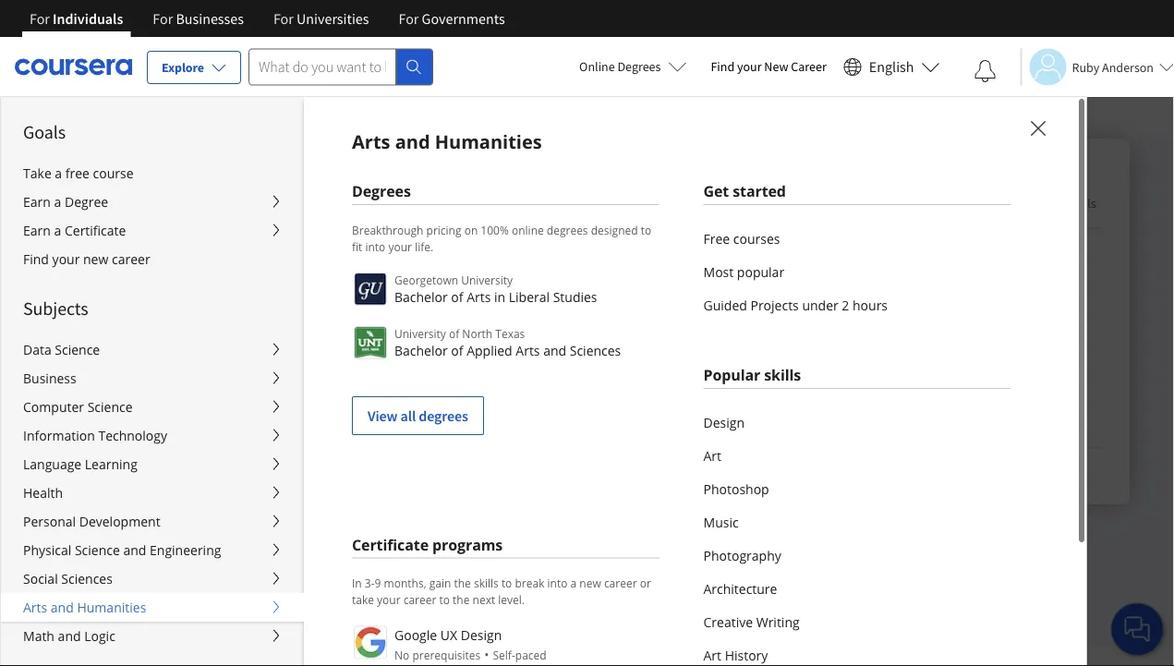 Task type: describe. For each thing, give the bounding box(es) containing it.
8 languages available
[[191, 400, 321, 419]]

bachelor inside university of north texas bachelor of applied arts and sciences
[[394, 341, 448, 359]]

2 horizontal spatial career
[[604, 576, 637, 591]]

most popular
[[704, 263, 784, 280]]

design inside the google ux design no prerequisites • self-paced
[[461, 626, 502, 644]]

language learning
[[23, 455, 138, 473]]

more
[[337, 367, 371, 385]]

your inside try for free: enroll to start your 7-day full access free trial financial aid available
[[351, 514, 376, 531]]

new inside in 3-9 months, gain the skills to break into a new career or take your career to the next level.
[[580, 576, 601, 591]]

individuals
[[53, 9, 123, 28]]

available inside try for free: enroll to start your 7-day full access free trial financial aid available
[[282, 540, 331, 556]]

earn for earn a certificate
[[23, 222, 51, 239]]

1 vertical spatial the
[[454, 576, 471, 591]]

for governments
[[399, 9, 505, 28]]

computer science button
[[1, 393, 304, 421]]

find for find your new career
[[711, 58, 735, 75]]

arts inside university of north texas bachelor of applied arts and sciences
[[516, 341, 540, 359]]

health button
[[1, 479, 304, 507]]

breakthrough
[[352, 222, 424, 237]]

creative
[[704, 613, 753, 631]]

arts and humanities inside menu item
[[352, 128, 542, 154]]

of right the part
[[158, 367, 171, 385]]

get
[[704, 181, 729, 201]]

applied
[[467, 341, 512, 359]]

free inside free courses link
[[704, 230, 730, 247]]

677,721 already enrolled
[[44, 581, 199, 600]]

computer science
[[23, 398, 133, 416]]

your inside breakthrough pricing on 100% online degrees designed to fit into your life.
[[388, 239, 412, 254]]

recommended
[[817, 312, 899, 328]]

certificate inside arts and humanities menu item
[[352, 534, 429, 554]]

part
[[130, 367, 155, 385]]

arts inside georgetown university bachelor of arts in liberal studies
[[467, 288, 491, 305]]

ibm image
[[44, 198, 156, 239]]

nov
[[118, 538, 139, 552]]

a for degree
[[54, 193, 61, 211]]

3-
[[365, 576, 375, 591]]

1 vertical spatial course
[[73, 367, 114, 385]]

physical science and engineering
[[23, 541, 221, 559]]

16
[[141, 538, 153, 552]]

months,
[[384, 576, 426, 591]]

career
[[791, 58, 827, 75]]

earn a certificate
[[23, 222, 126, 239]]

677,721
[[44, 581, 96, 600]]

language
[[23, 455, 82, 473]]

to inside breakthrough pricing on 100% online degrees designed to fit into your life.
[[641, 222, 651, 237]]

learn
[[296, 367, 334, 385]]

guided
[[704, 296, 747, 314]]

certificate programs
[[352, 534, 503, 554]]

free inside enroll for free starts nov 16
[[137, 517, 165, 536]]

1 horizontal spatial design
[[704, 413, 745, 431]]

full
[[411, 514, 429, 531]]

georgetown
[[394, 272, 458, 287]]

data science
[[23, 341, 100, 358]]

view all degrees link
[[352, 396, 484, 435]]

for for python
[[178, 252, 228, 303]]

science for physical
[[75, 541, 120, 559]]

businesses
[[176, 9, 244, 28]]

level.
[[498, 592, 525, 607]]

no
[[394, 647, 410, 662]]

information technology button
[[1, 421, 304, 450]]

enroll inside enroll for free starts nov 16
[[74, 517, 112, 536]]

free:
[[247, 514, 273, 531]]

santarcangelo
[[205, 450, 294, 468]]

financial aid available button
[[209, 540, 331, 556]]

in 3-9 months, gain the skills to break into a new career or take your career to the next level.
[[352, 576, 651, 607]]

paced
[[515, 647, 547, 662]]

online
[[579, 58, 615, 75]]

english button
[[836, 37, 947, 97]]

programs.
[[229, 367, 292, 385]]

python
[[44, 252, 170, 303]]

to down gain
[[439, 592, 450, 607]]

beginner
[[817, 286, 888, 309]]

some
[[337, 400, 373, 419]]

take a free course
[[23, 164, 134, 182]]

degrees inside arts and humanities menu item
[[352, 181, 411, 201]]

take a free course link
[[1, 159, 304, 188]]

to inside try for free: enroll to start your 7-day full access free trial financial aid available
[[310, 514, 321, 531]]

ruby anderson button
[[1020, 49, 1174, 85]]

of down north
[[451, 341, 463, 359]]

next
[[473, 592, 495, 607]]

music link
[[704, 505, 1011, 539]]

new
[[764, 58, 788, 75]]

architecture link
[[704, 572, 1011, 605]]

for for businesses
[[153, 9, 173, 28]]

business
[[23, 370, 76, 387]]

information
[[23, 427, 95, 444]]

a for certificate
[[54, 222, 61, 239]]

online degrees
[[579, 58, 661, 75]]

translated
[[498, 400, 561, 419]]

photoshop link
[[704, 472, 1011, 505]]

personal
[[23, 513, 76, 530]]

photography
[[704, 546, 781, 564]]

science for computer
[[87, 398, 133, 416]]

in
[[352, 576, 362, 591]]

view all degrees
[[368, 406, 468, 425]]

this
[[44, 367, 70, 385]]

for for individuals
[[30, 9, 50, 28]]

business button
[[1, 364, 304, 393]]

taught
[[70, 400, 113, 419]]

ux
[[440, 626, 457, 644]]

science for data
[[55, 341, 100, 358]]

development inside python for data science, ai & development
[[44, 300, 278, 352]]

a left topic
[[908, 195, 915, 212]]

engineering
[[150, 541, 221, 559]]

languages
[[201, 400, 264, 419]]

trial
[[492, 514, 514, 531]]

popular
[[737, 263, 784, 280]]

google
[[394, 626, 437, 644]]

earn for earn a degree
[[23, 193, 51, 211]]

creative writing link
[[704, 605, 1011, 638]]

multiple
[[174, 367, 226, 385]]

free inside try for free: enroll to start your 7-day full access free trial financial aid available
[[469, 514, 490, 531]]

online degrees button
[[565, 46, 702, 87]]

home image
[[46, 111, 61, 126]]

a for free
[[55, 164, 62, 182]]

anderson
[[1102, 59, 1154, 75]]

arts and humanities group
[[0, 96, 1174, 666]]

day
[[389, 514, 409, 531]]

subjects
[[23, 297, 88, 320]]

under
[[802, 296, 839, 314]]

university of north texas bachelor of applied arts and sciences
[[394, 326, 621, 359]]

fundamentals
[[1021, 195, 1096, 212]]

degree
[[65, 193, 108, 211]]



Task type: vqa. For each thing, say whether or not it's contained in the screenshot.
University of Pennsylvania IMAGE
no



Task type: locate. For each thing, give the bounding box(es) containing it.
1 bachelor from the top
[[394, 288, 448, 305]]

earn down earn a degree
[[23, 222, 51, 239]]

sciences down studies
[[570, 341, 621, 359]]

university left & on the top
[[461, 272, 513, 287]]

your inside in 3-9 months, gain the skills to break into a new career or take your career to the next level.
[[377, 592, 401, 607]]

0 horizontal spatial humanities
[[77, 599, 146, 616]]

take
[[23, 164, 51, 182]]

1 vertical spatial into
[[365, 239, 386, 254]]

history
[[725, 646, 768, 664]]

new down earn a certificate
[[83, 250, 108, 268]]

1 horizontal spatial arts and humanities
[[352, 128, 542, 154]]

for left universities
[[273, 9, 294, 28]]

enroll up starts at the left bottom
[[74, 517, 112, 536]]

art
[[704, 447, 722, 464], [704, 646, 722, 664]]

in up technology
[[116, 400, 128, 419]]

data science button
[[1, 335, 304, 364]]

physical science and engineering button
[[1, 536, 304, 564]]

1 horizontal spatial degrees
[[547, 222, 588, 237]]

partnername logo image
[[354, 626, 387, 659]]

hours
[[853, 296, 888, 314]]

data inside data science dropdown button
[[23, 341, 51, 358]]

close image
[[1025, 115, 1049, 140], [1025, 115, 1049, 140], [1025, 115, 1049, 140], [1025, 115, 1049, 140], [1025, 115, 1049, 140]]

a right take
[[55, 164, 62, 182]]

take
[[352, 592, 374, 607]]

1 vertical spatial english
[[131, 400, 176, 419]]

1 horizontal spatial university
[[461, 272, 513, 287]]

2 list from the top
[[704, 406, 1011, 666]]

find inside explore menu element
[[23, 250, 49, 268]]

banner navigation
[[15, 0, 520, 37]]

data inside data analysis link
[[261, 110, 285, 127]]

ruby anderson
[[1072, 59, 1154, 75]]

certificate inside dropdown button
[[65, 222, 126, 239]]

1 for from the left
[[30, 9, 50, 28]]

1 vertical spatial in
[[116, 400, 128, 419]]

close image
[[1025, 115, 1049, 140], [1025, 115, 1049, 140], [1025, 115, 1049, 140], [1025, 115, 1049, 140], [1025, 115, 1049, 140], [1025, 115, 1049, 140], [1026, 116, 1050, 140]]

1 vertical spatial degrees
[[419, 406, 468, 425]]

enroll right free:
[[276, 514, 308, 531]]

for for try
[[229, 514, 244, 531]]

2 bachelor from the top
[[394, 341, 448, 359]]

development up nov
[[79, 513, 160, 530]]

explore menu element
[[1, 97, 304, 666]]

list for get started
[[704, 222, 1011, 321]]

0 horizontal spatial degrees
[[419, 406, 468, 425]]

photoshop
[[704, 480, 769, 497]]

degrees inside list
[[419, 406, 468, 425]]

1 vertical spatial skills
[[474, 576, 499, 591]]

data up business at the left bottom of page
[[23, 341, 51, 358]]

your down earn a certificate
[[52, 250, 80, 268]]

1 horizontal spatial free
[[469, 514, 490, 531]]

the left next
[[453, 592, 470, 607]]

0 vertical spatial design
[[704, 413, 745, 431]]

0 horizontal spatial sciences
[[61, 570, 113, 588]]

data inside python for data science, ai & development
[[236, 252, 316, 303]]

0 vertical spatial university
[[461, 272, 513, 287]]

1 vertical spatial free
[[469, 514, 490, 531]]

arts up north
[[467, 288, 491, 305]]

for for enroll
[[115, 517, 134, 536]]

design up •
[[461, 626, 502, 644]]

bachelor down georgetown
[[394, 288, 448, 305]]

arts right data analysis link
[[352, 128, 390, 154]]

1 vertical spatial sciences
[[61, 570, 113, 588]]

2 vertical spatial the
[[453, 592, 470, 607]]

bachelor inside georgetown university bachelor of arts in liberal studies
[[394, 288, 448, 305]]

to right the designed in the top of the page
[[641, 222, 651, 237]]

2 vertical spatial data
[[23, 341, 51, 358]]

science up the this
[[55, 341, 100, 358]]

None search field
[[249, 49, 433, 85]]

social sciences button
[[1, 564, 304, 593]]

and inside popup button
[[51, 599, 74, 616]]

0 vertical spatial science
[[55, 341, 100, 358]]

design down popular
[[704, 413, 745, 431]]

list containing design
[[704, 406, 1011, 666]]

8 languages available button
[[191, 398, 321, 420]]

texas
[[495, 326, 525, 341]]

in left liberal
[[494, 288, 505, 305]]

0 horizontal spatial free
[[65, 164, 90, 182]]

1 vertical spatial science
[[87, 398, 133, 416]]

1 horizontal spatial skills
[[764, 365, 801, 385]]

enroll inside try for free: enroll to start your 7-day full access free trial financial aid available
[[276, 514, 308, 531]]

this course is part of multiple programs. learn more
[[44, 367, 371, 385]]

skills right popular
[[764, 365, 801, 385]]

0 horizontal spatial for
[[115, 517, 134, 536]]

your left new
[[737, 58, 762, 75]]

of down georgetown
[[451, 288, 463, 305]]

joseph santarcangelo image
[[47, 445, 75, 473]]

1 vertical spatial university
[[394, 326, 446, 341]]

1 vertical spatial certificate
[[352, 534, 429, 554]]

career inside explore menu element
[[112, 250, 150, 268]]

0 vertical spatial new
[[83, 250, 108, 268]]

life.
[[415, 239, 433, 254]]

a inside in 3-9 months, gain the skills to break into a new career or take your career to the next level.
[[571, 576, 577, 591]]

0 vertical spatial free
[[65, 164, 90, 182]]

1 vertical spatial art
[[704, 646, 722, 664]]

earn a degree button
[[1, 188, 304, 216]]

science inside dropdown button
[[87, 398, 133, 416]]

into inside breakthrough pricing on 100% online degrees designed to fit into your life.
[[365, 239, 386, 254]]

breakthrough pricing on 100% online degrees designed to fit into your life.
[[352, 222, 651, 254]]

gain insight into a topic and learn the fundamentals
[[817, 195, 1096, 212]]

university inside georgetown university bachelor of arts in liberal studies
[[461, 272, 513, 287]]

development inside dropdown button
[[79, 513, 160, 530]]

0 horizontal spatial career
[[112, 250, 150, 268]]

0 vertical spatial humanities
[[435, 128, 542, 154]]

or
[[640, 576, 651, 591]]

1 art from the top
[[704, 447, 722, 464]]

your down 9
[[377, 592, 401, 607]]

1 vertical spatial data
[[236, 252, 316, 303]]

1 horizontal spatial new
[[580, 576, 601, 591]]

access
[[431, 514, 466, 531]]

0 horizontal spatial find
[[23, 250, 49, 268]]

a left degree
[[54, 193, 61, 211]]

georgetown university bachelor of arts in liberal studies
[[394, 272, 597, 305]]

creative writing
[[704, 613, 800, 631]]

career left the or
[[604, 576, 637, 591]]

english up information technology popup button
[[131, 400, 176, 419]]

arts and humanities inside popup button
[[23, 599, 146, 616]]

prerequisites
[[412, 647, 481, 662]]

available inside 8 languages available button
[[267, 400, 321, 419]]

the right gain
[[454, 576, 471, 591]]

not
[[456, 400, 477, 419]]

your inside find your new career link
[[737, 58, 762, 75]]

new
[[83, 250, 108, 268], [580, 576, 601, 591]]

1 vertical spatial development
[[79, 513, 160, 530]]

0 vertical spatial into
[[884, 195, 905, 212]]

to up "level."
[[502, 576, 512, 591]]

1 vertical spatial new
[[580, 576, 601, 591]]

sciences down starts at the left bottom
[[61, 570, 113, 588]]

in inside georgetown university bachelor of arts in liberal studies
[[494, 288, 505, 305]]

into right insight
[[884, 195, 905, 212]]

0 horizontal spatial into
[[365, 239, 386, 254]]

1 vertical spatial humanities
[[77, 599, 146, 616]]

1 horizontal spatial find
[[711, 58, 735, 75]]

0 horizontal spatial arts and humanities
[[23, 599, 146, 616]]

course up degree
[[93, 164, 134, 182]]

0 horizontal spatial new
[[83, 250, 108, 268]]

1 vertical spatial bachelor
[[394, 341, 448, 359]]

for businesses
[[153, 9, 244, 28]]

available right aid
[[282, 540, 331, 556]]

guided projects under 2 hours link
[[704, 288, 1011, 321]]

0 vertical spatial course
[[93, 164, 134, 182]]

free inside take a free course link
[[65, 164, 90, 182]]

for down earn a certificate dropdown button
[[178, 252, 228, 303]]

art up photoshop in the bottom of the page
[[704, 447, 722, 464]]

your left 7-
[[351, 514, 376, 531]]

0 horizontal spatial certificate
[[65, 222, 126, 239]]

career down earn a certificate dropdown button
[[112, 250, 150, 268]]

free up 16
[[137, 517, 165, 536]]

started
[[733, 181, 786, 201]]

humanities up 100%
[[435, 128, 542, 154]]

certificate up find your new career
[[65, 222, 126, 239]]

1 earn from the top
[[23, 193, 51, 211]]

enroll
[[276, 514, 308, 531], [74, 517, 112, 536]]

1 vertical spatial design
[[461, 626, 502, 644]]

a down earn a degree
[[54, 222, 61, 239]]

data left analysis
[[261, 110, 285, 127]]

0 vertical spatial english
[[869, 58, 914, 76]]

social
[[23, 570, 58, 588]]

and inside university of north texas bachelor of applied arts and sciences
[[543, 341, 566, 359]]

get started
[[704, 181, 786, 201]]

0 vertical spatial career
[[112, 250, 150, 268]]

for
[[30, 9, 50, 28], [153, 9, 173, 28], [273, 9, 294, 28], [399, 9, 419, 28]]

earn a certificate button
[[1, 216, 304, 245]]

0 vertical spatial data
[[261, 110, 285, 127]]

1 vertical spatial free
[[137, 517, 165, 536]]

0 vertical spatial skills
[[764, 365, 801, 385]]

into for degrees
[[365, 239, 386, 254]]

for up nov
[[115, 517, 134, 536]]

logic
[[84, 627, 115, 645]]

0 vertical spatial list
[[704, 222, 1011, 321]]

0 vertical spatial the
[[1001, 195, 1019, 212]]

0 horizontal spatial english
[[131, 400, 176, 419]]

free courses
[[704, 230, 780, 247]]

gain
[[429, 576, 451, 591]]

designed
[[591, 222, 638, 237]]

art left history
[[704, 646, 722, 664]]

humanities
[[435, 128, 542, 154], [77, 599, 146, 616]]

for inside python for data science, ai & development
[[178, 252, 228, 303]]

degrees inside breakthrough pricing on 100% online degrees designed to fit into your life.
[[547, 222, 588, 237]]

new left the or
[[580, 576, 601, 591]]

bachelor right university of north texas logo
[[394, 341, 448, 359]]

topic
[[917, 195, 945, 212]]

new inside explore menu element
[[83, 250, 108, 268]]

2 vertical spatial science
[[75, 541, 120, 559]]

some content may not be translated
[[337, 400, 561, 419]]

arts and humanities up logic
[[23, 599, 146, 616]]

degrees up the breakthrough at the top left of page
[[352, 181, 411, 201]]

find for find your new career
[[23, 250, 49, 268]]

0 horizontal spatial in
[[116, 400, 128, 419]]

art for art history
[[704, 646, 722, 664]]

for left businesses
[[153, 9, 173, 28]]

career down months, in the bottom of the page
[[403, 592, 436, 607]]

4 for from the left
[[399, 9, 419, 28]]

social sciences
[[23, 570, 113, 588]]

arts inside popup button
[[23, 599, 47, 616]]

sciences inside dropdown button
[[61, 570, 113, 588]]

0 vertical spatial arts and humanities
[[352, 128, 542, 154]]

studies
[[553, 288, 597, 305]]

0 horizontal spatial enroll
[[74, 517, 112, 536]]

skills inside in 3-9 months, gain the skills to break into a new career or take your career to the next level.
[[474, 576, 499, 591]]

0 horizontal spatial design
[[461, 626, 502, 644]]

your inside find your new career link
[[52, 250, 80, 268]]

course left is at the bottom left of page
[[73, 367, 114, 385]]

for universities
[[273, 9, 369, 28]]

humanities inside menu item
[[435, 128, 542, 154]]

0 vertical spatial find
[[711, 58, 735, 75]]

0 horizontal spatial skills
[[474, 576, 499, 591]]

1 horizontal spatial certificate
[[352, 534, 429, 554]]

is
[[117, 367, 127, 385]]

free up the most on the top of page
[[704, 230, 730, 247]]

0 vertical spatial degrees
[[547, 222, 588, 237]]

for for universities
[[273, 9, 294, 28]]

chat with us image
[[1122, 614, 1152, 644]]

1 vertical spatial degrees
[[352, 181, 411, 201]]

available down 'learn'
[[267, 400, 321, 419]]

for individuals
[[30, 9, 123, 28]]

course inside explore menu element
[[93, 164, 134, 182]]

into right the fit in the left of the page
[[365, 239, 386, 254]]

aid
[[261, 540, 279, 556]]

learn more button
[[296, 365, 371, 387]]

1 vertical spatial find
[[23, 250, 49, 268]]

for inside enroll for free starts nov 16
[[115, 517, 134, 536]]

most
[[704, 263, 734, 280]]

1 list from the top
[[704, 222, 1011, 321]]

1 vertical spatial career
[[604, 576, 637, 591]]

degrees
[[547, 222, 588, 237], [419, 406, 468, 425]]

popular
[[704, 365, 761, 385]]

into right break
[[547, 576, 568, 591]]

free left trial
[[469, 514, 490, 531]]

university right university of north texas logo
[[394, 326, 446, 341]]

joseph santarcangelo link
[[157, 450, 294, 468]]

1 vertical spatial earn
[[23, 222, 51, 239]]

university of north texas logo image
[[354, 326, 387, 359]]

100%
[[481, 222, 509, 237]]

of inside georgetown university bachelor of arts in liberal studies
[[451, 288, 463, 305]]

0 horizontal spatial free
[[137, 517, 165, 536]]

degrees
[[618, 58, 661, 75], [352, 181, 411, 201]]

development
[[44, 300, 278, 352], [79, 513, 160, 530]]

0 vertical spatial development
[[44, 300, 278, 352]]

university inside university of north texas bachelor of applied arts and sciences
[[394, 326, 446, 341]]

available
[[267, 400, 321, 419], [282, 540, 331, 556]]

0 vertical spatial free
[[704, 230, 730, 247]]

english inside english button
[[869, 58, 914, 76]]

list containing free courses
[[704, 222, 1011, 321]]

english right career
[[869, 58, 914, 76]]

online
[[512, 222, 544, 237]]

0 vertical spatial in
[[494, 288, 505, 305]]

science up information technology
[[87, 398, 133, 416]]

find your new career link
[[702, 55, 836, 79]]

1 horizontal spatial career
[[403, 592, 436, 607]]

data left the fit in the left of the page
[[236, 252, 316, 303]]

1 horizontal spatial sciences
[[570, 341, 621, 359]]

into inside in 3-9 months, gain the skills to break into a new career or take your career to the next level.
[[547, 576, 568, 591]]

1 vertical spatial arts and humanities
[[23, 599, 146, 616]]

your down the breakthrough at the top left of page
[[388, 239, 412, 254]]

arts and humanities menu item
[[303, 96, 1174, 666]]

arts
[[352, 128, 390, 154], [467, 288, 491, 305], [516, 341, 540, 359], [23, 599, 47, 616]]

find left new
[[711, 58, 735, 75]]

1 vertical spatial list
[[704, 406, 1011, 666]]

certificate down 7-
[[352, 534, 429, 554]]

the right learn
[[1001, 195, 1019, 212]]

humanities inside popup button
[[77, 599, 146, 616]]

list for popular skills
[[704, 406, 1011, 666]]

1 vertical spatial available
[[282, 540, 331, 556]]

1 horizontal spatial english
[[869, 58, 914, 76]]

earn down take
[[23, 193, 51, 211]]

for for governments
[[399, 9, 419, 28]]

0 vertical spatial art
[[704, 447, 722, 464]]

2 vertical spatial into
[[547, 576, 568, 591]]

1 horizontal spatial degrees
[[618, 58, 661, 75]]

coursera image
[[15, 52, 132, 82]]

may
[[426, 400, 453, 419]]

0 vertical spatial degrees
[[618, 58, 661, 75]]

art link
[[704, 439, 1011, 472]]

explore button
[[147, 51, 241, 84]]

7-
[[378, 514, 389, 531]]

data analysis link
[[253, 102, 339, 135]]

arts up math
[[23, 599, 47, 616]]

degrees inside popup button
[[618, 58, 661, 75]]

1 horizontal spatial enroll
[[276, 514, 308, 531]]

view
[[368, 406, 398, 425]]

3 for from the left
[[273, 9, 294, 28]]

design
[[704, 413, 745, 431], [461, 626, 502, 644]]

data analysis
[[261, 110, 332, 127]]

of
[[451, 288, 463, 305], [449, 326, 459, 341], [451, 341, 463, 359], [158, 367, 171, 385]]

find your new career
[[23, 250, 150, 268]]

enrolled
[[147, 581, 199, 600]]

1 horizontal spatial into
[[547, 576, 568, 591]]

0 vertical spatial bachelor
[[394, 288, 448, 305]]

of left north
[[449, 326, 459, 341]]

1 horizontal spatial free
[[704, 230, 730, 247]]

2 for from the left
[[153, 9, 173, 28]]

health
[[23, 484, 63, 502]]

9
[[375, 576, 381, 591]]

0 horizontal spatial university
[[394, 326, 446, 341]]

insight
[[845, 195, 881, 212]]

to left "start"
[[310, 514, 321, 531]]

be
[[480, 400, 495, 419]]

into for certificate programs
[[547, 576, 568, 591]]

2 horizontal spatial into
[[884, 195, 905, 212]]

break
[[515, 576, 545, 591]]

for left governments
[[399, 9, 419, 28]]

view all degrees list
[[352, 271, 659, 435]]

skills up next
[[474, 576, 499, 591]]

data for data analysis
[[261, 110, 285, 127]]

2 earn from the top
[[23, 222, 51, 239]]

data for data science
[[23, 341, 51, 358]]

1 horizontal spatial in
[[494, 288, 505, 305]]

science down the personal development
[[75, 541, 120, 559]]

certificate
[[65, 222, 126, 239], [352, 534, 429, 554]]

1 horizontal spatial for
[[178, 252, 228, 303]]

sciences inside university of north texas bachelor of applied arts and sciences
[[570, 341, 621, 359]]

1 horizontal spatial humanities
[[435, 128, 542, 154]]

What do you want to learn? text field
[[249, 49, 396, 85]]

0 vertical spatial earn
[[23, 193, 51, 211]]

2 art from the top
[[704, 646, 722, 664]]

degrees right online
[[618, 58, 661, 75]]

arts and humanities up pricing
[[352, 128, 542, 154]]

arts down the texas
[[516, 341, 540, 359]]

0 vertical spatial certificate
[[65, 222, 126, 239]]

for left the individuals
[[30, 9, 50, 28]]

humanities up logic
[[77, 599, 146, 616]]

list
[[704, 222, 1011, 321], [704, 406, 1011, 666]]

0 vertical spatial sciences
[[570, 341, 621, 359]]

show notifications image
[[974, 60, 996, 82]]

start
[[324, 514, 349, 531]]

georgetown university logo image
[[354, 273, 387, 306]]

math and logic
[[23, 627, 115, 645]]

art for art
[[704, 447, 722, 464]]

for right try
[[229, 514, 244, 531]]

free up degree
[[65, 164, 90, 182]]

2 horizontal spatial for
[[229, 514, 244, 531]]

guided projects under 2 hours
[[704, 296, 888, 314]]

a right break
[[571, 576, 577, 591]]

fit
[[352, 239, 362, 254]]

for inside try for free: enroll to start your 7-day full access free trial financial aid available
[[229, 514, 244, 531]]

development up business popup button
[[44, 300, 278, 352]]

0 horizontal spatial degrees
[[352, 181, 411, 201]]

&
[[518, 252, 544, 303]]

for
[[178, 252, 228, 303], [229, 514, 244, 531], [115, 517, 134, 536]]

2 vertical spatial career
[[403, 592, 436, 607]]

0 vertical spatial available
[[267, 400, 321, 419]]

find down earn a certificate
[[23, 250, 49, 268]]

arts and humanities button
[[1, 593, 304, 622]]



